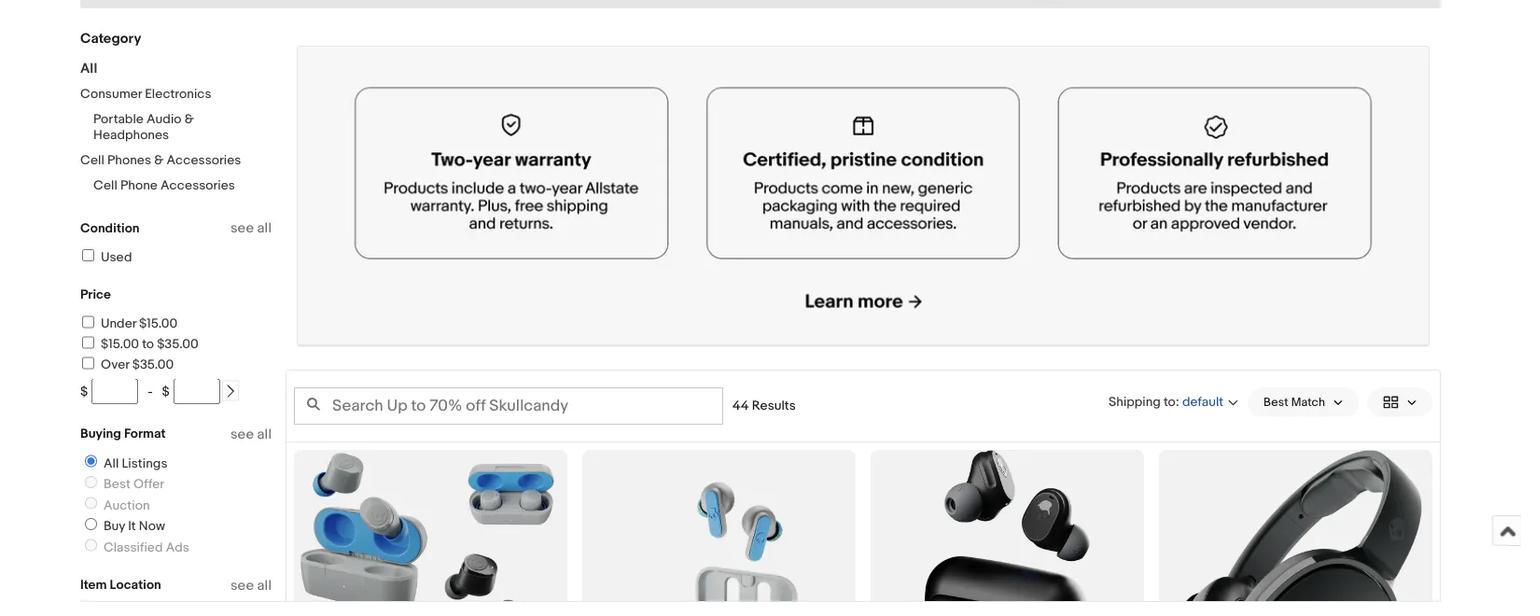 Task type: locate. For each thing, give the bounding box(es) containing it.
0 horizontal spatial to
[[142, 337, 154, 352]]

1 see from the top
[[231, 220, 254, 237]]

1 vertical spatial see
[[231, 426, 254, 442]]

classified
[[104, 540, 163, 555]]

3 see all button from the top
[[231, 577, 272, 594]]

None text field
[[298, 47, 1429, 345]]

2 vertical spatial see all button
[[231, 577, 272, 594]]

3 see all from the top
[[231, 577, 272, 594]]

buy it now link
[[77, 518, 169, 534]]

portable
[[93, 112, 144, 127]]

accessories down 'cell phones & accessories' link
[[161, 178, 235, 194]]

0 vertical spatial all
[[80, 60, 97, 77]]

all for all consumer electronics portable audio & headphones cell phones & accessories cell phone accessories
[[80, 60, 97, 77]]

2 $ from the left
[[162, 384, 170, 400]]

$15.00 up $15.00 to $35.00
[[139, 316, 178, 332]]

Over $35.00 checkbox
[[82, 357, 94, 369]]

best up auction link
[[104, 477, 131, 492]]

see all
[[231, 220, 272, 237], [231, 426, 272, 442], [231, 577, 272, 594]]

:
[[1176, 394, 1180, 410]]

1 horizontal spatial all
[[104, 456, 119, 471]]

$
[[80, 384, 88, 400], [162, 384, 170, 400]]

consumer
[[80, 86, 142, 102]]

$ down over $35.00 checkbox
[[80, 384, 88, 400]]

1 all from the top
[[257, 220, 272, 237]]

$35.00 down "under $15.00"
[[157, 337, 199, 352]]

best inside best offer link
[[104, 477, 131, 492]]

see all button for condition
[[231, 220, 272, 237]]

0 vertical spatial see all button
[[231, 220, 272, 237]]

accessories up cell phone accessories "link"
[[167, 153, 241, 169]]

headphones
[[93, 127, 169, 143]]

Auction radio
[[85, 497, 97, 509]]

see for buying format
[[231, 426, 254, 442]]

0 vertical spatial to
[[142, 337, 154, 352]]

main content
[[286, 31, 1441, 602]]

buying
[[80, 426, 121, 442]]

0 horizontal spatial best
[[104, 477, 131, 492]]

buying format
[[80, 426, 166, 442]]

All Listings radio
[[85, 455, 97, 467]]

best for best offer
[[104, 477, 131, 492]]

1 see all from the top
[[231, 220, 272, 237]]

2 vertical spatial see
[[231, 577, 254, 594]]

Classified Ads radio
[[85, 539, 97, 551]]

best left match
[[1264, 395, 1289, 409]]

cell left phone
[[93, 178, 118, 194]]

to inside shipping to : default
[[1164, 394, 1176, 410]]

$15.00 down the under
[[101, 337, 139, 352]]

now
[[139, 519, 165, 534]]

best match button
[[1249, 387, 1359, 417]]

best
[[1264, 395, 1289, 409], [104, 477, 131, 492]]

to
[[142, 337, 154, 352], [1164, 394, 1176, 410]]

see all for buying format
[[231, 426, 272, 442]]

under $15.00
[[101, 316, 178, 332]]

offer
[[133, 477, 164, 492]]

0 vertical spatial accessories
[[167, 153, 241, 169]]

2 all from the top
[[257, 426, 272, 442]]

1 vertical spatial best
[[104, 477, 131, 492]]

all
[[257, 220, 272, 237], [257, 426, 272, 442], [257, 577, 272, 594]]

2 see from the top
[[231, 426, 254, 442]]

$35.00
[[157, 337, 199, 352], [132, 357, 174, 373]]

$15.00 to $35.00 link
[[79, 337, 199, 352]]

0 vertical spatial best
[[1264, 395, 1289, 409]]

accessories
[[167, 153, 241, 169], [161, 178, 235, 194]]

1 vertical spatial to
[[1164, 394, 1176, 410]]

&
[[185, 112, 194, 127], [154, 153, 164, 169]]

Maximum Value text field
[[173, 379, 220, 404]]

1 vertical spatial accessories
[[161, 178, 235, 194]]

over
[[101, 357, 129, 373]]

Used checkbox
[[82, 249, 94, 261]]

buy
[[104, 519, 125, 534]]

0 vertical spatial $35.00
[[157, 337, 199, 352]]

audio
[[146, 112, 182, 127]]

match
[[1292, 395, 1326, 409]]

1 $ from the left
[[80, 384, 88, 400]]

0 horizontal spatial $
[[80, 384, 88, 400]]

to left default
[[1164, 394, 1176, 410]]

$ right -
[[162, 384, 170, 400]]

1 vertical spatial all
[[104, 456, 119, 471]]

0 vertical spatial see
[[231, 220, 254, 237]]

1 horizontal spatial $
[[162, 384, 170, 400]]

condition
[[80, 220, 140, 236]]

all inside all consumer electronics portable audio & headphones cell phones & accessories cell phone accessories
[[80, 60, 97, 77]]

all
[[80, 60, 97, 77], [104, 456, 119, 471]]

over $35.00 link
[[79, 357, 174, 373]]

all listings link
[[77, 455, 171, 471]]

see
[[231, 220, 254, 237], [231, 426, 254, 442], [231, 577, 254, 594]]

$15.00
[[139, 316, 178, 332], [101, 337, 139, 352]]

to down "under $15.00"
[[142, 337, 154, 352]]

to for :
[[1164, 394, 1176, 410]]

cell left phones
[[80, 153, 105, 169]]

2 see all from the top
[[231, 426, 272, 442]]

phone
[[121, 178, 158, 194]]

1 vertical spatial all
[[257, 426, 272, 442]]

$ for minimum value text box
[[80, 384, 88, 400]]

& right audio
[[185, 112, 194, 127]]

0 vertical spatial see all
[[231, 220, 272, 237]]

44 results
[[733, 398, 796, 414]]

3 see from the top
[[231, 577, 254, 594]]

1 vertical spatial see all
[[231, 426, 272, 442]]

see for item location
[[231, 577, 254, 594]]

all for buying format
[[257, 426, 272, 442]]

1 vertical spatial $15.00
[[101, 337, 139, 352]]

see all for item location
[[231, 577, 272, 594]]

all for condition
[[257, 220, 272, 237]]

all up consumer
[[80, 60, 97, 77]]

1 horizontal spatial to
[[1164, 394, 1176, 410]]

1 vertical spatial see all button
[[231, 426, 272, 442]]

3 all from the top
[[257, 577, 272, 594]]

over $35.00
[[101, 357, 174, 373]]

see all for condition
[[231, 220, 272, 237]]

0 vertical spatial all
[[257, 220, 272, 237]]

2 see all button from the top
[[231, 426, 272, 442]]

see for condition
[[231, 220, 254, 237]]

44
[[733, 398, 749, 414]]

see all button
[[231, 220, 272, 237], [231, 426, 272, 442], [231, 577, 272, 594]]

$15.00 to $35.00
[[101, 337, 199, 352]]

2 vertical spatial see all
[[231, 577, 272, 594]]

& up cell phone accessories "link"
[[154, 153, 164, 169]]

cell
[[80, 153, 105, 169], [93, 178, 118, 194]]

0 horizontal spatial &
[[154, 153, 164, 169]]

0 horizontal spatial all
[[80, 60, 97, 77]]

best offer
[[104, 477, 164, 492]]

certified refurbished image
[[298, 47, 1429, 344]]

all right all listings option
[[104, 456, 119, 471]]

price
[[80, 287, 111, 303]]

1 vertical spatial $35.00
[[132, 357, 174, 373]]

1 horizontal spatial best
[[1264, 395, 1289, 409]]

under
[[101, 316, 136, 332]]

best inside best match dropdown button
[[1264, 395, 1289, 409]]

1 see all button from the top
[[231, 220, 272, 237]]

buy it now
[[104, 519, 165, 534]]

1 horizontal spatial &
[[185, 112, 194, 127]]

Best Offer radio
[[85, 476, 97, 488]]

submit price range image
[[224, 385, 237, 398]]

2 vertical spatial all
[[257, 577, 272, 594]]

$35.00 down $15.00 to $35.00
[[132, 357, 174, 373]]

cell phones & accessories link
[[80, 153, 241, 169]]



Task type: describe. For each thing, give the bounding box(es) containing it.
under $15.00 link
[[79, 316, 178, 332]]

main content containing shipping to
[[286, 31, 1441, 602]]

category
[[80, 30, 141, 47]]

all listings
[[104, 456, 168, 471]]

shipping
[[1109, 394, 1161, 410]]

best offer link
[[77, 476, 168, 492]]

it
[[128, 519, 136, 534]]

skullcandy dime xt2 true earbuds - light blue gray  (certified refurbished) image
[[583, 475, 856, 602]]

0 vertical spatial cell
[[80, 153, 105, 169]]

all consumer electronics portable audio & headphones cell phones & accessories cell phone accessories
[[80, 60, 241, 194]]

consumer electronics link
[[80, 86, 211, 102]]

cell phone accessories link
[[93, 178, 235, 194]]

location
[[110, 577, 161, 593]]

1 vertical spatial cell
[[93, 178, 118, 194]]

used
[[101, 249, 132, 265]]

to for $35.00
[[142, 337, 154, 352]]

electronics
[[145, 86, 211, 102]]

ads
[[166, 540, 189, 555]]

view: gallery view image
[[1383, 392, 1418, 412]]

best match
[[1264, 395, 1326, 409]]

Under $15.00 checkbox
[[82, 316, 94, 328]]

-
[[148, 384, 153, 400]]

0 vertical spatial &
[[185, 112, 194, 127]]

item
[[80, 577, 107, 593]]

results
[[752, 398, 796, 414]]

Minimum Value text field
[[92, 379, 138, 404]]

best for best match
[[1264, 395, 1289, 409]]

portable audio & headphones link
[[93, 112, 194, 143]]

all for all listings
[[104, 456, 119, 471]]

classified ads
[[104, 540, 189, 555]]

auction link
[[77, 497, 154, 513]]

default
[[1183, 394, 1224, 410]]

used link
[[79, 249, 132, 265]]

Buy It Now radio
[[85, 518, 97, 530]]

all for item location
[[257, 577, 272, 594]]

skullcandy mod xt true wireless in ear earbuds - black (certified refurbished) image
[[925, 450, 1091, 602]]

$15.00 to $35.00 checkbox
[[82, 337, 94, 349]]

listings
[[122, 456, 168, 471]]

shipping to : default
[[1109, 394, 1224, 410]]

skullcandy hesh evo wireless over-ear headset (certified refurbished)-black image
[[1170, 450, 1423, 602]]

skullcandy jib true xt2 wireless in-ear earbuds (certified refurbished) image
[[294, 450, 568, 602]]

1 vertical spatial &
[[154, 153, 164, 169]]

Enter your search keyword text field
[[294, 387, 723, 425]]

0 vertical spatial $15.00
[[139, 316, 178, 332]]

classified ads link
[[77, 539, 193, 555]]

item location
[[80, 577, 161, 593]]

auction
[[104, 498, 150, 513]]

$ for maximum value text box
[[162, 384, 170, 400]]

phones
[[107, 153, 151, 169]]

see all button for item location
[[231, 577, 272, 594]]

format
[[124, 426, 166, 442]]

see all button for buying format
[[231, 426, 272, 442]]



Task type: vqa. For each thing, say whether or not it's contained in the screenshot.
$ related to MAXIMUM VALUE text field
yes



